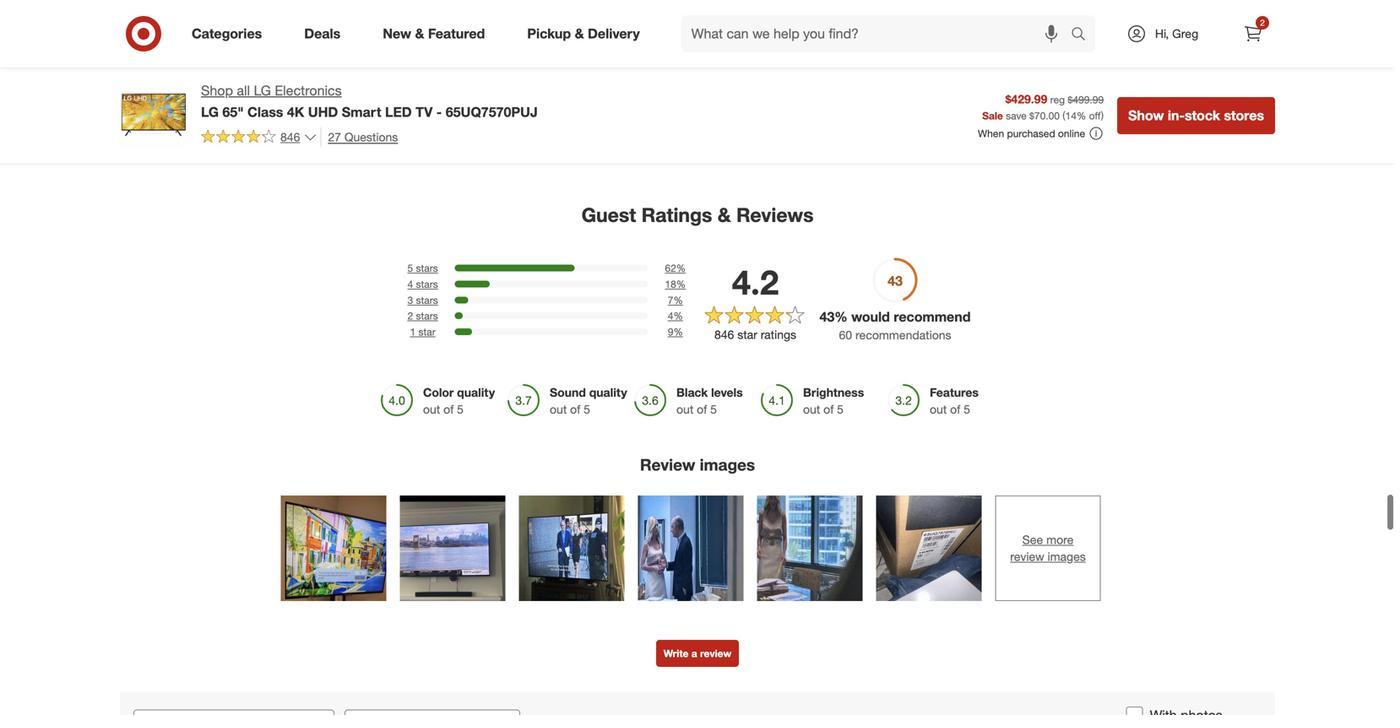 Task type: locate. For each thing, give the bounding box(es) containing it.
2 vertical spatial and
[[811, 453, 830, 466]]

0 horizontal spatial 4
[[407, 278, 413, 290]]

ugreen inside $34.99 ugreen usb c hub adapter for macbook pro and macbook air - gray/silver
[[302, 28, 341, 43]]

guest review image 2 of 12, zoom in image
[[400, 496, 505, 601]]

4
[[407, 278, 413, 290], [668, 310, 674, 322]]

2 down 3
[[407, 310, 413, 322]]

1 ugreen from the left
[[302, 28, 341, 43]]

1 horizontal spatial 1
[[714, 28, 721, 43]]

recommendations
[[856, 328, 951, 343]]

- right 'air'
[[397, 58, 402, 72]]

62 %
[[665, 262, 686, 275]]

4.2
[[732, 261, 779, 303]]

adapter
[[302, 43, 345, 58]]

reg left $729.99
[[130, 28, 145, 41]]

ratings
[[642, 203, 712, 227]]

and right picture
[[811, 453, 830, 466]]

0 horizontal spatial quality
[[457, 385, 495, 400]]

2 horizontal spatial lg
[[254, 82, 271, 99]]

&
[[415, 25, 424, 42], [575, 25, 584, 42], [718, 203, 731, 227]]

3 out from the left
[[677, 402, 694, 417]]

quality right color
[[457, 385, 495, 400]]

0 vertical spatial in-
[[700, 28, 714, 43]]

2
[[1260, 17, 1265, 28], [407, 310, 413, 322]]

0 horizontal spatial a
[[354, 5, 361, 18]]

images
[[700, 455, 755, 475], [1048, 549, 1086, 564]]

2 ai from the left
[[993, 453, 1003, 466]]

2 horizontal spatial sale
[[982, 109, 1003, 122]]

0 horizontal spatial 846
[[280, 129, 300, 144]]

1 horizontal spatial quality
[[589, 385, 627, 400]]

stars down 5 stars
[[416, 278, 438, 290]]

0 horizontal spatial uhd
[[144, 5, 167, 18]]

pro
[[419, 43, 437, 58]]

$579.99
[[475, 13, 517, 28]]

846 for 846
[[280, 129, 300, 144]]

sound quality out of 5
[[550, 385, 627, 417]]

1 down 2 stars at top left
[[410, 326, 416, 338]]

What can we help you find? suggestions appear below search field
[[681, 15, 1075, 52]]

out inside features out of 5
[[930, 402, 947, 417]]

%
[[1077, 109, 1086, 122], [676, 262, 686, 275], [676, 278, 686, 290], [674, 294, 683, 306], [835, 309, 848, 325], [674, 310, 683, 322], [674, 326, 683, 338]]

gray/silver
[[302, 72, 360, 87]]

type
[[724, 28, 749, 43]]

0 vertical spatial 1
[[714, 28, 721, 43]]

your left picture
[[751, 453, 772, 466]]

7
[[668, 294, 674, 306]]

1 vertical spatial lg
[[254, 82, 271, 99]]

3 stars
[[407, 294, 438, 306]]

0 horizontal spatial with
[[332, 5, 351, 18]]

1 horizontal spatial star
[[738, 327, 757, 342]]

2 right $339.99
[[1260, 17, 1265, 28]]

c inside $34.99 ugreen usb c hub adapter for macbook pro and macbook air - gray/silver
[[372, 28, 381, 43]]

0 vertical spatial 846
[[280, 129, 300, 144]]

review inside the write a review button
[[700, 647, 732, 660]]

0 horizontal spatial &
[[415, 25, 424, 42]]

in-
[[700, 28, 714, 43], [1168, 107, 1185, 124]]

% up "9 %"
[[674, 310, 683, 322]]

$599.99 down match
[[492, 28, 528, 41]]

0 horizontal spatial $599.99
[[130, 13, 172, 28]]

with right sleek
[[332, 5, 351, 18]]

0 horizontal spatial 2
[[407, 310, 413, 322]]

shop all lg electronics lg 65" class 4k uhd smart led tv - 65uq7570puj
[[201, 82, 538, 120]]

class
[[248, 104, 283, 120]]

minimal
[[364, 5, 401, 18]]

stars down "3 stars"
[[416, 310, 438, 322]]

1 horizontal spatial lg
[[201, 104, 219, 120]]

questions
[[344, 130, 398, 144]]

0 vertical spatial review
[[1010, 549, 1044, 564]]

stars for 5 stars
[[416, 262, 438, 275]]

quality left black
[[589, 385, 627, 400]]

slim
[[259, 5, 279, 18]]

6-
[[689, 28, 700, 43]]

of for color
[[444, 402, 454, 417]]

1 horizontal spatial $599.99
[[492, 28, 528, 41]]

reg up "("
[[1050, 93, 1065, 106]]

guest review image 4 of 12, zoom in image
[[638, 496, 744, 601]]

2 quality from the left
[[589, 385, 627, 400]]

1 vertical spatial 846
[[714, 327, 734, 342]]

a inside button
[[691, 647, 697, 660]]

1 horizontal spatial 846
[[714, 327, 734, 342]]

quality
[[457, 385, 495, 400], [589, 385, 627, 400]]

4 for 4 stars
[[407, 278, 413, 290]]

categories
[[192, 25, 262, 42]]

1 horizontal spatial images
[[1048, 549, 1086, 564]]

1 of from the left
[[444, 402, 454, 417]]

4 up 9
[[668, 310, 674, 322]]

sponsored down $729.99
[[130, 70, 180, 83]]

4 stars from the top
[[416, 310, 438, 322]]

1 left type
[[714, 28, 721, 43]]

1 horizontal spatial -
[[436, 104, 442, 120]]

846
[[280, 129, 300, 144], [714, 327, 734, 342]]

sale inside $599.99 reg $729.99 sale
[[186, 28, 206, 41]]

quality inside sound quality out of 5
[[589, 385, 627, 400]]

846 right "9 %"
[[714, 327, 734, 342]]

star left ratings
[[738, 327, 757, 342]]

reg inside $579.99 reg $599.99 sale
[[475, 28, 489, 41]]

1 vertical spatial review
[[700, 647, 732, 660]]

1 horizontal spatial in-
[[1168, 107, 1185, 124]]

a right write
[[691, 647, 697, 660]]

stores
[[1224, 107, 1264, 124]]

stars for 3 stars
[[416, 294, 438, 306]]

0 horizontal spatial -
[[397, 58, 402, 72]]

uhd
[[144, 5, 167, 18], [308, 104, 338, 120]]

review down see
[[1010, 549, 1044, 564]]

out inside the brightness out of 5
[[803, 402, 820, 417]]

ugreen
[[302, 28, 341, 43], [647, 28, 686, 43]]

deals link
[[290, 15, 362, 52]]

star down 2 stars at top left
[[418, 326, 436, 338]]

0 horizontal spatial ugreen
[[302, 28, 341, 43]]

review
[[1010, 549, 1044, 564], [700, 647, 732, 660]]

65"
[[222, 104, 244, 120]]

stars down 4 stars
[[416, 294, 438, 306]]

of inside the brightness out of 5
[[824, 402, 834, 417]]

1 horizontal spatial a
[[691, 647, 697, 660]]

lg left the tvs
[[126, 5, 140, 18]]

& down perfectly.
[[575, 25, 584, 42]]

they'll
[[448, 5, 477, 18]]

1 horizontal spatial &
[[575, 25, 584, 42]]

1 stars from the top
[[416, 262, 438, 275]]

c left hub
[[372, 28, 381, 43]]

1 vertical spatial -
[[436, 104, 442, 120]]

of for black
[[697, 402, 707, 417]]

of inside black levels out of 5
[[697, 402, 707, 417]]

1 horizontal spatial your
[[751, 453, 772, 466]]

sponsored down "hdmi"
[[647, 72, 697, 85]]

1 horizontal spatial sound
[[833, 453, 862, 466]]

1 horizontal spatial review
[[1010, 549, 1044, 564]]

1 vertical spatial uhd
[[308, 104, 338, 120]]

% for 43
[[835, 309, 848, 325]]

1 horizontal spatial 4
[[668, 310, 674, 322]]

c left to
[[752, 28, 761, 43]]

levels
[[711, 385, 743, 400]]

1 horizontal spatial with
[[866, 453, 885, 466]]

1 horizontal spatial 2
[[1260, 17, 1265, 28]]

hi, greg
[[1155, 26, 1199, 41]]

features
[[930, 385, 979, 400]]

ugreen for $29.99
[[647, 28, 686, 43]]

% down 4 %
[[674, 326, 683, 338]]

18
[[665, 278, 676, 290]]

$599.99 inside $579.99 reg $599.99 sale
[[492, 28, 528, 41]]

4 up 3
[[407, 278, 413, 290]]

% up 18 %
[[676, 262, 686, 275]]

in- right show
[[1168, 107, 1185, 124]]

1 c from the left
[[372, 28, 381, 43]]

your left space
[[513, 5, 534, 18]]

% up "60" at the right
[[835, 309, 848, 325]]

0 vertical spatial images
[[700, 455, 755, 475]]

guest review image 5 of 12, zoom in image
[[757, 496, 863, 601]]

0 vertical spatial -
[[397, 58, 402, 72]]

2 for 2
[[1260, 17, 1265, 28]]

new
[[383, 25, 411, 42]]

1 horizontal spatial uhd
[[308, 104, 338, 120]]

0 vertical spatial your
[[513, 5, 534, 18]]

lg down the shop on the left of the page
[[201, 104, 219, 120]]

of inside color quality out of 5
[[444, 402, 454, 417]]

0 vertical spatial 2
[[1260, 17, 1265, 28]]

0 vertical spatial lg
[[126, 5, 140, 18]]

uhd down electronics on the left top of page
[[308, 104, 338, 120]]

2 horizontal spatial &
[[718, 203, 731, 227]]

sale down the "are"
[[186, 28, 206, 41]]

0 horizontal spatial review
[[700, 647, 732, 660]]

hi,
[[1155, 26, 1169, 41]]

sponsored inside $29.99 ugreen 6-in-1 type c to hdmi +usb 3.0*3 + sd/tf converter sponsored
[[647, 72, 697, 85]]

out inside color quality out of 5
[[423, 402, 440, 417]]

0 horizontal spatial star
[[418, 326, 436, 338]]

2 ugreen from the left
[[647, 28, 686, 43]]

macbook down usb
[[326, 58, 376, 72]]

$599.99 inside $599.99 reg $729.99 sale
[[130, 13, 172, 28]]

reg inside $429.99 reg $499.99 sale save $ 70.00 ( 14 % off )
[[1050, 93, 1065, 106]]

images down "more" on the bottom right of the page
[[1048, 549, 1086, 564]]

macbook down new
[[365, 43, 416, 58]]

0 vertical spatial a
[[354, 5, 361, 18]]

- for tv
[[436, 104, 442, 120]]

$599.99 left the "are"
[[130, 13, 172, 28]]

0 horizontal spatial ai
[[888, 453, 898, 466]]

review right write
[[700, 647, 732, 660]]

4 out from the left
[[803, 402, 820, 417]]

review inside see more review images
[[1010, 549, 1044, 564]]

1 vertical spatial in-
[[1168, 107, 1185, 124]]

deals
[[304, 25, 341, 42]]

new & featured
[[383, 25, 485, 42]]

1 horizontal spatial ai
[[993, 453, 1003, 466]]

- inside $34.99 ugreen usb c hub adapter for macbook pro and macbook air - gray/silver
[[397, 58, 402, 72]]

ai right gen
[[993, 453, 1003, 466]]

c
[[372, 28, 381, 43], [752, 28, 761, 43]]

reg down match
[[475, 28, 489, 41]]

1 vertical spatial with
[[866, 453, 885, 466]]

out inside sound quality out of 5
[[550, 402, 567, 417]]

ugreen left 6-
[[647, 28, 686, 43]]

4 %
[[668, 310, 683, 322]]

ugreen down sleek
[[302, 28, 341, 43]]

reg left the $1,299.99 at the right top of the page
[[819, 28, 834, 41]]

of inside sound quality out of 5
[[570, 402, 580, 417]]

space
[[537, 5, 566, 18]]

in- left the 3.0*3 on the top right of the page
[[700, 28, 714, 43]]

in- inside $29.99 ugreen 6-in-1 type c to hdmi +usb 3.0*3 + sd/tf converter sponsored
[[700, 28, 714, 43]]

1 ai from the left
[[888, 453, 898, 466]]

when
[[978, 127, 1004, 140]]

1 out from the left
[[423, 402, 440, 417]]

5 of from the left
[[950, 402, 960, 417]]

3.0*3
[[715, 43, 742, 58]]

& right ratings
[[718, 203, 731, 227]]

a up usb
[[354, 5, 361, 18]]

1 horizontal spatial ugreen
[[647, 28, 686, 43]]

with
[[332, 5, 351, 18], [866, 453, 885, 466]]

-
[[397, 58, 402, 72], [436, 104, 442, 120]]

4 for 4 %
[[668, 310, 674, 322]]

2 of from the left
[[570, 402, 580, 417]]

picture
[[775, 453, 808, 466]]

1 vertical spatial a
[[691, 647, 697, 660]]

2 out from the left
[[550, 402, 567, 417]]

guest ratings & reviews
[[582, 203, 814, 227]]

4 stars
[[407, 278, 438, 290]]

% for 4
[[674, 310, 683, 322]]

- for air
[[397, 58, 402, 72]]

% left off
[[1077, 109, 1086, 122]]

reg inside the $899.99 reg $1,299.99
[[819, 28, 834, 41]]

0 horizontal spatial in-
[[700, 28, 714, 43]]

star
[[418, 326, 436, 338], [738, 327, 757, 342]]

0 vertical spatial sound
[[550, 385, 586, 400]]

sound inside sound quality out of 5
[[550, 385, 586, 400]]

from
[[901, 453, 923, 466]]

more
[[1047, 532, 1074, 547]]

2 c from the left
[[752, 28, 761, 43]]

of inside features out of 5
[[950, 402, 960, 417]]

% for 62
[[676, 262, 686, 275]]

ugreen for $34.99
[[302, 28, 341, 43]]

& for new
[[415, 25, 424, 42]]

0 vertical spatial uhd
[[144, 5, 167, 18]]

when purchased online
[[978, 127, 1085, 140]]

% up 7 %
[[676, 278, 686, 290]]

macbook
[[365, 43, 416, 58], [326, 58, 376, 72]]

guest
[[582, 203, 636, 227]]

1 vertical spatial and
[[302, 58, 322, 72]]

1 vertical spatial sound
[[833, 453, 862, 466]]

- right tv
[[436, 104, 442, 120]]

stars up 4 stars
[[416, 262, 438, 275]]

4 of from the left
[[824, 402, 834, 417]]

of for sound
[[570, 402, 580, 417]]

and right slim
[[282, 5, 300, 18]]

uhd left the tvs
[[144, 5, 167, 18]]

ai left from
[[888, 453, 898, 466]]

% inside 43 % would recommend 60 recommendations
[[835, 309, 848, 325]]

reg inside $599.99 reg $729.99 sale
[[130, 28, 145, 41]]

18 %
[[665, 278, 686, 290]]

2 stars from the top
[[416, 278, 438, 290]]

- inside shop all lg electronics lg 65" class 4k uhd smart led tv - 65uq7570puj
[[436, 104, 442, 120]]

60
[[839, 328, 852, 343]]

sale up when
[[982, 109, 1003, 122]]

0 horizontal spatial c
[[372, 28, 381, 43]]

27 questions link
[[320, 127, 398, 147]]

1 vertical spatial 2
[[407, 310, 413, 322]]

reg
[[130, 28, 145, 41], [475, 28, 489, 41], [819, 28, 834, 41], [1050, 93, 1065, 106]]

0 horizontal spatial and
[[282, 5, 300, 18]]

1 vertical spatial 4
[[668, 310, 674, 322]]

3 of from the left
[[697, 402, 707, 417]]

a
[[354, 5, 361, 18], [691, 647, 697, 660]]

0 vertical spatial 4
[[407, 278, 413, 290]]

online
[[1058, 127, 1085, 140]]

0 horizontal spatial 1
[[410, 326, 416, 338]]

5 inside features out of 5
[[964, 402, 970, 417]]

quality inside color quality out of 5
[[457, 385, 495, 400]]

sound
[[550, 385, 586, 400], [833, 453, 862, 466]]

5 inside sound quality out of 5
[[584, 402, 590, 417]]

0 horizontal spatial sale
[[186, 28, 206, 41]]

1 horizontal spatial c
[[752, 28, 761, 43]]

new & featured link
[[368, 15, 506, 52]]

write
[[664, 647, 689, 660]]

& for pickup
[[575, 25, 584, 42]]

0 vertical spatial and
[[282, 5, 300, 18]]

1 vertical spatial images
[[1048, 549, 1086, 564]]

1 vertical spatial your
[[751, 453, 772, 466]]

0 horizontal spatial sound
[[550, 385, 586, 400]]

usb
[[345, 28, 369, 43]]

gen
[[960, 453, 981, 466]]

sale down space
[[531, 28, 551, 41]]

1 vertical spatial 1
[[410, 326, 416, 338]]

sale inside $579.99 reg $599.99 sale
[[531, 28, 551, 41]]

black levels out of 5
[[677, 385, 743, 417]]

846 down 4k
[[280, 129, 300, 144]]

brightness out of 5
[[803, 385, 864, 417]]

1 horizontal spatial and
[[302, 58, 322, 72]]

% down 18 %
[[674, 294, 683, 306]]

5 out from the left
[[930, 402, 947, 417]]

pickup
[[527, 25, 571, 42]]

846 for 846 star ratings
[[714, 327, 734, 342]]

5 inside the brightness out of 5
[[837, 402, 844, 417]]

& up pro
[[415, 25, 424, 42]]

all
[[237, 82, 250, 99]]

ugreen inside $29.99 ugreen 6-in-1 type c to hdmi +usb 3.0*3 + sd/tf converter sponsored
[[647, 28, 686, 43]]

1 quality from the left
[[457, 385, 495, 400]]

out inside black levels out of 5
[[677, 402, 694, 417]]

images right review
[[700, 455, 755, 475]]

stars
[[416, 262, 438, 275], [416, 278, 438, 290], [416, 294, 438, 306], [416, 310, 438, 322]]

3 stars from the top
[[416, 294, 438, 306]]

$729.99
[[148, 28, 184, 41]]

lg right all at top
[[254, 82, 271, 99]]

1 horizontal spatial sale
[[531, 28, 551, 41]]

with left from
[[866, 453, 885, 466]]

2 stars
[[407, 310, 438, 322]]

out for sound quality out of 5
[[550, 402, 567, 417]]

and up electronics on the left top of page
[[302, 58, 322, 72]]



Task type: vqa. For each thing, say whether or not it's contained in the screenshot.
the leftmost the Baton
no



Task type: describe. For each thing, give the bounding box(es) containing it.
review images
[[640, 455, 755, 475]]

sponsored down adapter
[[302, 72, 352, 85]]

$29.99 ugreen 6-in-1 type c to hdmi +usb 3.0*3 + sd/tf converter sponsored
[[647, 13, 775, 85]]

ratings
[[761, 327, 796, 342]]

62
[[665, 262, 676, 275]]

processor
[[1006, 453, 1055, 466]]

43
[[820, 309, 835, 325]]

43 % would recommend 60 recommendations
[[820, 309, 971, 343]]

5 inside color quality out of 5
[[457, 402, 464, 417]]

$899.99 reg $1,299.99
[[819, 13, 881, 41]]

show in-stock stores
[[1128, 107, 1264, 124]]

and inside $34.99 ugreen usb c hub adapter for macbook pro and macbook air - gray/silver
[[302, 58, 322, 72]]

2 link
[[1235, 15, 1272, 52]]

perfectly.
[[569, 5, 613, 18]]

led
[[385, 104, 412, 120]]

out for black levels out of 5
[[677, 402, 694, 417]]

$34.99
[[302, 13, 338, 28]]

3
[[407, 294, 413, 306]]

star for 846
[[738, 327, 757, 342]]

color quality out of 5
[[423, 385, 495, 417]]

tvs
[[170, 5, 190, 18]]

27
[[328, 130, 341, 144]]

reviews
[[736, 203, 814, 227]]

2 for 2 stars
[[407, 310, 413, 322]]

see more review images
[[1010, 532, 1086, 564]]

sponsored up 65uq7570puj on the left of page
[[475, 70, 525, 83]]

70.00
[[1035, 109, 1060, 122]]

out for color quality out of 5
[[423, 402, 440, 417]]

color
[[423, 385, 454, 400]]

guest review image 1 of 12, zoom in image
[[281, 496, 386, 601]]

sponsored up show in-stock stores at top right
[[1164, 72, 1214, 85]]

% for 18
[[676, 278, 686, 290]]

shop
[[201, 82, 233, 99]]

sd/tf
[[647, 58, 680, 72]]

1 inside $29.99 ugreen 6-in-1 type c to hdmi +usb 3.0*3 + sd/tf converter sponsored
[[714, 28, 721, 43]]

smart
[[342, 104, 381, 120]]

With photos checkbox
[[1126, 707, 1143, 715]]

featured
[[428, 25, 485, 42]]

hdmi
[[647, 43, 677, 58]]

9 %
[[668, 326, 683, 338]]

star for 1
[[418, 326, 436, 338]]

features out of 5
[[930, 385, 979, 417]]

14
[[1065, 109, 1077, 122]]

uhd inside shop all lg electronics lg 65" class 4k uhd smart led tv - 65uq7570puj
[[308, 104, 338, 120]]

stars for 2 stars
[[416, 310, 438, 322]]

+usb
[[680, 43, 712, 58]]

65uq7570puj
[[446, 104, 538, 120]]

off
[[1089, 109, 1101, 122]]

sale for $599.99
[[186, 28, 206, 41]]

pickup & delivery
[[527, 25, 640, 42]]

review for write a review
[[700, 647, 732, 660]]

% inside $429.99 reg $499.99 sale save $ 70.00 ( 14 % off )
[[1077, 109, 1086, 122]]

hub
[[384, 28, 406, 43]]

$429.99 reg $499.99 sale save $ 70.00 ( 14 % off )
[[982, 92, 1104, 122]]

846 star ratings
[[714, 327, 796, 342]]

$
[[1030, 109, 1035, 122]]

write a review button
[[656, 640, 739, 667]]

α5
[[944, 453, 957, 466]]

black
[[677, 385, 708, 400]]

to
[[764, 28, 775, 43]]

converter
[[684, 58, 736, 72]]

lg uhd tvs are designed slim and sleek with a minimal bezel so they'll match your space perfectly.
[[126, 5, 613, 18]]

sale for $579.99
[[531, 28, 551, 41]]

delivery
[[588, 25, 640, 42]]

so
[[434, 5, 445, 18]]

% for 7
[[674, 294, 683, 306]]

27 questions
[[328, 130, 398, 144]]

show
[[1128, 107, 1164, 124]]

c inside $29.99 ugreen 6-in-1 type c to hdmi +usb 3.0*3 + sd/tf converter sponsored
[[752, 28, 761, 43]]

greg
[[1172, 26, 1199, 41]]

7 %
[[668, 294, 683, 306]]

5 stars
[[407, 262, 438, 275]]

show in-stock stores button
[[1117, 97, 1275, 134]]

reg for $899.99
[[819, 28, 834, 41]]

$339.99
[[1164, 13, 1206, 28]]

stars for 4 stars
[[416, 278, 438, 290]]

enhance
[[704, 453, 748, 466]]

sponsored down the $1,299.99 at the right top of the page
[[819, 70, 869, 83]]

% for 9
[[674, 326, 683, 338]]

image of lg 65" class 4k uhd smart led tv - 65uq7570puj image
[[120, 81, 187, 149]]

$29.99
[[647, 13, 682, 28]]

review
[[640, 455, 695, 475]]

quality for color quality out of 5
[[457, 385, 495, 400]]

0 horizontal spatial images
[[700, 455, 755, 475]]

recommend
[[894, 309, 971, 325]]

air
[[380, 58, 394, 72]]

match
[[480, 5, 509, 18]]

$1,299.99
[[837, 28, 881, 41]]

images inside see more review images
[[1048, 549, 1086, 564]]

categories link
[[177, 15, 283, 52]]

0 vertical spatial with
[[332, 5, 351, 18]]

designed
[[212, 5, 256, 18]]

in- inside button
[[1168, 107, 1185, 124]]

guest review image 6 of 12, zoom in image
[[876, 496, 982, 601]]

reg for $579.99
[[475, 28, 489, 41]]

bezel
[[405, 5, 431, 18]]

sale inside $429.99 reg $499.99 sale save $ 70.00 ( 14 % off )
[[982, 109, 1003, 122]]

quality for sound quality out of 5
[[589, 385, 627, 400]]

$499.99
[[1068, 93, 1104, 106]]

$599.99 reg $729.99 sale
[[130, 13, 206, 41]]

for
[[348, 43, 362, 58]]

4k.
[[1058, 453, 1075, 466]]

2 vertical spatial lg
[[201, 104, 219, 120]]

guest review image 3 of 12, zoom in image
[[519, 496, 625, 601]]

sponsored up $429.99 in the top right of the page
[[992, 72, 1042, 85]]

$899.99
[[819, 13, 861, 28]]

reg for $599.99
[[130, 28, 145, 41]]

5 inside black levels out of 5
[[710, 402, 717, 417]]

2 horizontal spatial and
[[811, 453, 830, 466]]

1 star
[[410, 326, 436, 338]]

0 horizontal spatial your
[[513, 5, 534, 18]]

see more review images button
[[995, 496, 1101, 601]]

tv
[[416, 104, 433, 120]]

review for see more review images
[[1010, 549, 1044, 564]]

sleek
[[303, 5, 329, 18]]

0 horizontal spatial lg
[[126, 5, 140, 18]]



